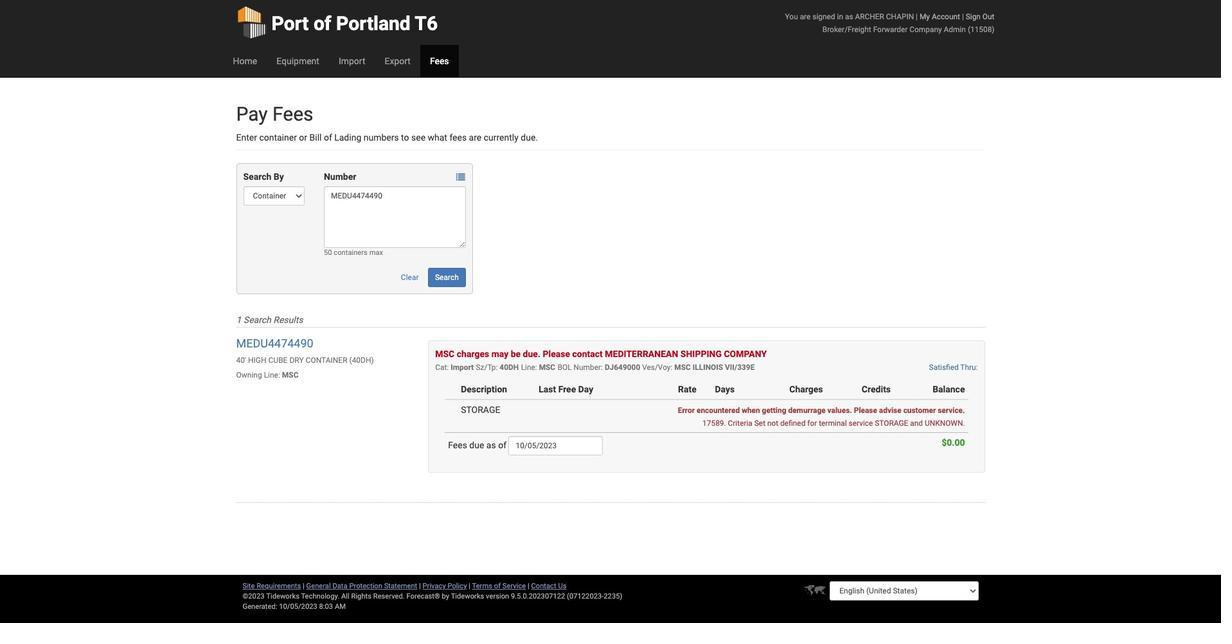 Task type: describe. For each thing, give the bounding box(es) containing it.
1 horizontal spatial line:
[[521, 363, 537, 372]]

import button
[[329, 45, 375, 77]]

getting
[[762, 406, 786, 415]]

(07122023-
[[567, 593, 604, 601]]

due
[[469, 440, 484, 450]]

last
[[539, 384, 556, 395]]

export button
[[375, 45, 420, 77]]

forecast®
[[407, 593, 440, 601]]

broker/freight
[[823, 25, 871, 34]]

lading
[[334, 132, 361, 143]]

owning
[[236, 371, 262, 380]]

not
[[767, 419, 778, 428]]

company
[[910, 25, 942, 34]]

| left 'general'
[[303, 582, 305, 591]]

medu4474490 link
[[236, 337, 313, 350]]

| left 'sign'
[[962, 12, 964, 21]]

fees for fees
[[430, 56, 449, 66]]

1
[[236, 315, 241, 325]]

general
[[306, 582, 331, 591]]

msc left bol
[[539, 363, 555, 372]]

0 vertical spatial due.
[[521, 132, 538, 143]]

when
[[742, 406, 760, 415]]

(40dh)
[[349, 356, 374, 365]]

be
[[511, 349, 521, 359]]

1 vertical spatial as
[[486, 440, 496, 450]]

number:
[[574, 363, 603, 372]]

t6
[[415, 12, 438, 35]]

service
[[849, 419, 873, 428]]

equipment
[[276, 56, 319, 66]]

msc inside "medu4474490 40' high cube dry container (40dh) owning line: msc"
[[282, 371, 299, 380]]

port of portland t6
[[272, 12, 438, 35]]

container
[[259, 132, 297, 143]]

privacy
[[423, 582, 446, 591]]

10/05/2023
[[279, 603, 317, 611]]

import inside popup button
[[339, 56, 365, 66]]

| up forecast®
[[419, 582, 421, 591]]

0 vertical spatial storage
[[461, 405, 500, 415]]

| up 9.5.0.202307122
[[528, 582, 529, 591]]

0 vertical spatial please
[[543, 349, 570, 359]]

credits
[[862, 384, 891, 395]]

what
[[428, 132, 447, 143]]

fees button
[[420, 45, 459, 77]]

home
[[233, 56, 257, 66]]

export
[[385, 56, 411, 66]]

currently
[[484, 132, 519, 143]]

account
[[932, 12, 960, 21]]

equipment button
[[267, 45, 329, 77]]

medu4474490
[[236, 337, 313, 350]]

search for search by
[[243, 172, 271, 182]]

bol
[[558, 363, 572, 372]]

out
[[983, 12, 995, 21]]

set
[[754, 419, 765, 428]]

storage inside error encountered when getting demurrage values. please advise customer service. 17589. criteria set not defined for terminal service storage and unknown.
[[875, 419, 908, 428]]

Number text field
[[324, 186, 466, 248]]

are inside you are signed in as archer chapin | my account | sign out broker/freight forwarder company admin (11508)
[[800, 12, 811, 21]]

1 vertical spatial import
[[451, 363, 474, 372]]

demurrage
[[788, 406, 826, 415]]

dry
[[289, 356, 304, 365]]

port
[[272, 12, 309, 35]]

please inside error encountered when getting demurrage values. please advise customer service. 17589. criteria set not defined for terminal service storage and unknown.
[[854, 406, 877, 415]]

free
[[558, 384, 576, 395]]

days
[[715, 384, 735, 395]]

service
[[502, 582, 526, 591]]

of right due
[[498, 440, 506, 450]]

50
[[324, 249, 332, 257]]

version
[[486, 593, 509, 601]]

sz/tp:
[[476, 363, 498, 372]]

company
[[724, 349, 767, 359]]

values.
[[828, 406, 852, 415]]

general data protection statement link
[[306, 582, 417, 591]]

error
[[678, 406, 695, 415]]

charges
[[457, 349, 489, 359]]

you are signed in as archer chapin | my account | sign out broker/freight forwarder company admin (11508)
[[785, 12, 995, 34]]

1 search results
[[236, 315, 303, 325]]

| up tideworks
[[469, 582, 470, 591]]

by
[[442, 593, 449, 601]]

| left my
[[916, 12, 918, 21]]

sign out link
[[966, 12, 995, 21]]

fees
[[449, 132, 467, 143]]

privacy policy link
[[423, 582, 467, 591]]

may
[[491, 349, 508, 359]]

1 vertical spatial fees
[[272, 103, 313, 125]]

technology.
[[301, 593, 339, 601]]

unknown.
[[925, 419, 965, 428]]

fees for fees due as of
[[448, 440, 467, 450]]

mediterranean
[[605, 349, 678, 359]]

msc up rate at bottom right
[[674, 363, 691, 372]]

balance
[[933, 384, 965, 395]]

number
[[324, 172, 356, 182]]



Task type: vqa. For each thing, say whether or not it's contained in the screenshot.
rightmost import
yes



Task type: locate. For each thing, give the bounding box(es) containing it.
archer
[[855, 12, 884, 21]]

you
[[785, 12, 798, 21]]

terms of service link
[[472, 582, 526, 591]]

ves/voy:
[[642, 363, 672, 372]]

enter
[[236, 132, 257, 143]]

2235)
[[604, 593, 622, 601]]

containers
[[334, 249, 368, 257]]

requirements
[[257, 582, 301, 591]]

search by
[[243, 172, 284, 182]]

0 vertical spatial import
[[339, 56, 365, 66]]

1 horizontal spatial as
[[845, 12, 853, 21]]

search left 'by'
[[243, 172, 271, 182]]

storage
[[461, 405, 500, 415], [875, 419, 908, 428]]

advise
[[879, 406, 901, 415]]

contact
[[572, 349, 603, 359]]

service.
[[938, 406, 965, 415]]

0 vertical spatial are
[[800, 12, 811, 21]]

0 horizontal spatial line:
[[264, 371, 280, 380]]

1 vertical spatial due.
[[523, 349, 540, 359]]

|
[[916, 12, 918, 21], [962, 12, 964, 21], [303, 582, 305, 591], [419, 582, 421, 591], [469, 582, 470, 591], [528, 582, 529, 591]]

msc down dry
[[282, 371, 299, 380]]

my
[[920, 12, 930, 21]]

satisfied
[[929, 363, 959, 372]]

1 horizontal spatial are
[[800, 12, 811, 21]]

shipping
[[680, 349, 722, 359]]

storage down description on the bottom of page
[[461, 405, 500, 415]]

please up the service
[[854, 406, 877, 415]]

1 vertical spatial search
[[435, 273, 459, 282]]

import
[[339, 56, 365, 66], [451, 363, 474, 372]]

2 vertical spatial fees
[[448, 440, 467, 450]]

results
[[273, 315, 303, 325]]

©2023 tideworks
[[243, 593, 299, 601]]

1 vertical spatial please
[[854, 406, 877, 415]]

contact
[[531, 582, 556, 591]]

admin
[[944, 25, 966, 34]]

show list image
[[456, 173, 465, 182]]

criteria
[[728, 419, 752, 428]]

search inside button
[[435, 273, 459, 282]]

fees left due
[[448, 440, 467, 450]]

site requirements | general data protection statement | privacy policy | terms of service | contact us ©2023 tideworks technology. all rights reserved. forecast® by tideworks version 9.5.0.202307122 (07122023-2235) generated: 10/05/2023 8:03 am
[[243, 582, 622, 611]]

encountered
[[697, 406, 740, 415]]

satisfied thru:
[[929, 363, 978, 372]]

40'
[[236, 356, 246, 365]]

1 horizontal spatial please
[[854, 406, 877, 415]]

for
[[807, 419, 817, 428]]

as right in
[[845, 12, 853, 21]]

0 horizontal spatial please
[[543, 349, 570, 359]]

error encountered when getting demurrage values. please advise customer service. 17589. criteria set not defined for terminal service storage and unknown.
[[678, 406, 965, 428]]

of right 'port'
[[314, 12, 331, 35]]

1 horizontal spatial import
[[451, 363, 474, 372]]

site
[[243, 582, 255, 591]]

50 containers max
[[324, 249, 383, 257]]

0 horizontal spatial are
[[469, 132, 482, 143]]

as inside you are signed in as archer chapin | my account | sign out broker/freight forwarder company admin (11508)
[[845, 12, 853, 21]]

line: down cube
[[264, 371, 280, 380]]

line: right 40dh
[[521, 363, 537, 372]]

of inside site requirements | general data protection statement | privacy policy | terms of service | contact us ©2023 tideworks technology. all rights reserved. forecast® by tideworks version 9.5.0.202307122 (07122023-2235) generated: 10/05/2023 8:03 am
[[494, 582, 501, 591]]

fees down t6
[[430, 56, 449, 66]]

contact us link
[[531, 582, 567, 591]]

None text field
[[509, 436, 603, 456]]

and
[[910, 419, 923, 428]]

fees inside popup button
[[430, 56, 449, 66]]

of up version
[[494, 582, 501, 591]]

search right clear button
[[435, 273, 459, 282]]

import down charges
[[451, 363, 474, 372]]

fees up or
[[272, 103, 313, 125]]

0 vertical spatial fees
[[430, 56, 449, 66]]

as right due
[[486, 440, 496, 450]]

1 horizontal spatial storage
[[875, 419, 908, 428]]

illinois
[[693, 363, 723, 372]]

are right fees
[[469, 132, 482, 143]]

data
[[333, 582, 347, 591]]

2 vertical spatial search
[[243, 315, 271, 325]]

or
[[299, 132, 307, 143]]

(11508)
[[968, 25, 995, 34]]

line: inside "medu4474490 40' high cube dry container (40dh) owning line: msc"
[[264, 371, 280, 380]]

due. right be at bottom left
[[523, 349, 540, 359]]

cat:
[[435, 363, 449, 372]]

to
[[401, 132, 409, 143]]

1 vertical spatial are
[[469, 132, 482, 143]]

forwarder
[[873, 25, 908, 34]]

fees due as of
[[448, 440, 509, 450]]

high
[[248, 356, 266, 365]]

defined
[[780, 419, 806, 428]]

0 vertical spatial search
[[243, 172, 271, 182]]

msc up cat:
[[435, 349, 455, 359]]

due.
[[521, 132, 538, 143], [523, 349, 540, 359]]

0 vertical spatial as
[[845, 12, 853, 21]]

1 vertical spatial storage
[[875, 419, 908, 428]]

policy
[[448, 582, 467, 591]]

portland
[[336, 12, 411, 35]]

charges
[[789, 384, 823, 395]]

search right 1
[[243, 315, 271, 325]]

$0.00
[[942, 438, 965, 448]]

0 horizontal spatial as
[[486, 440, 496, 450]]

us
[[558, 582, 567, 591]]

are right you in the right of the page
[[800, 12, 811, 21]]

vii/339e
[[725, 363, 755, 372]]

9.5.0.202307122
[[511, 593, 565, 601]]

0 horizontal spatial import
[[339, 56, 365, 66]]

signed
[[813, 12, 835, 21]]

sign
[[966, 12, 981, 21]]

terms
[[472, 582, 492, 591]]

by
[[274, 172, 284, 182]]

msc charges                                                                                 may be due. please contact mediterranean shipping company
[[435, 349, 767, 359]]

pay fees
[[236, 103, 313, 125]]

in
[[837, 12, 843, 21]]

generated:
[[243, 603, 277, 611]]

storage down advise
[[875, 419, 908, 428]]

cube
[[268, 356, 288, 365]]

see
[[411, 132, 425, 143]]

tideworks
[[451, 593, 484, 601]]

as
[[845, 12, 853, 21], [486, 440, 496, 450]]

search for search
[[435, 273, 459, 282]]

pay
[[236, 103, 268, 125]]

day
[[578, 384, 593, 395]]

terminal
[[819, 419, 847, 428]]

am
[[335, 603, 346, 611]]

chapin
[[886, 12, 914, 21]]

rate
[[678, 384, 697, 395]]

due. right "currently"
[[521, 132, 538, 143]]

please up bol
[[543, 349, 570, 359]]

port of portland t6 link
[[236, 0, 438, 45]]

max
[[369, 249, 383, 257]]

reserved.
[[373, 593, 405, 601]]

of right bill
[[324, 132, 332, 143]]

8:03
[[319, 603, 333, 611]]

import down port of portland t6
[[339, 56, 365, 66]]

0 horizontal spatial storage
[[461, 405, 500, 415]]



